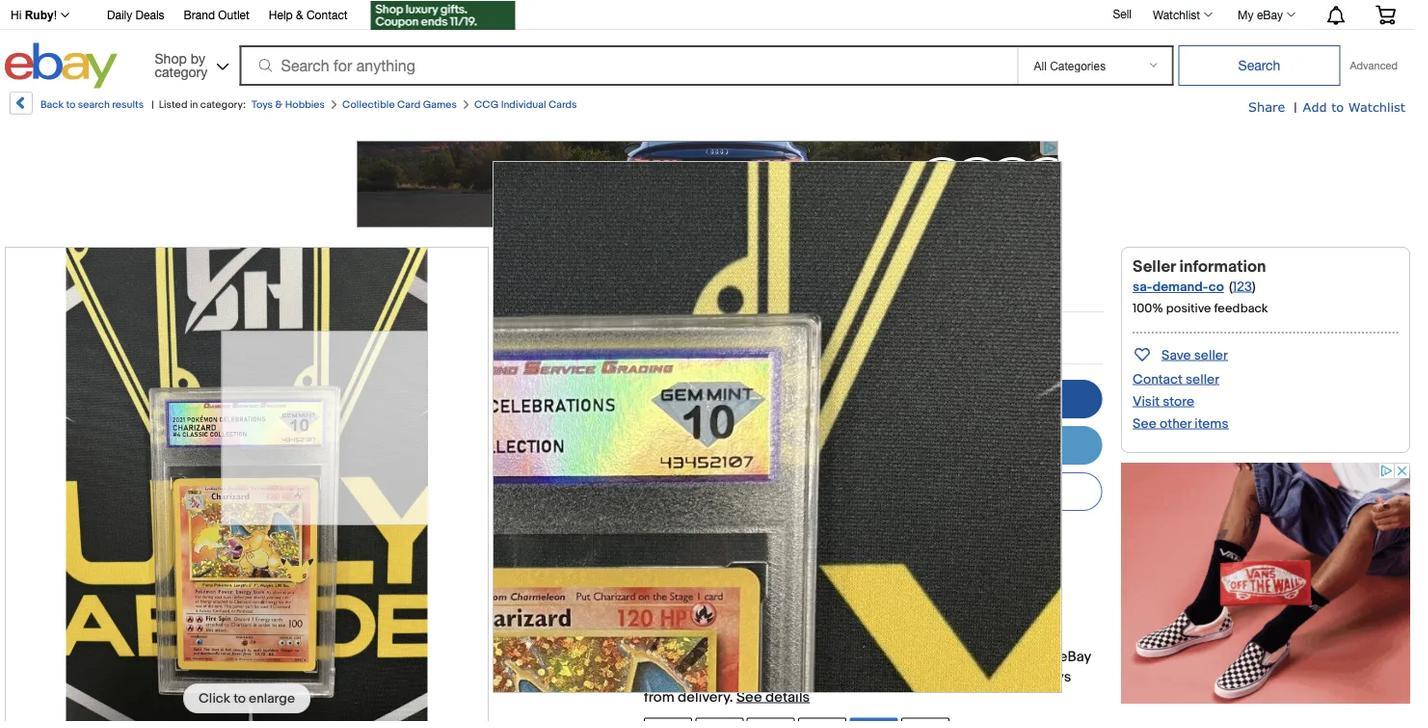 Task type: describe. For each thing, give the bounding box(es) containing it.
shop by category banner
[[0, 0, 1411, 94]]

free standard shipping . see details located in: bolingbrook, illinois, united states
[[644, 542, 903, 578]]

seller information sa-demand-co ( 123 ) 100% positive feedback
[[1133, 257, 1269, 316]]

daily
[[107, 8, 132, 22]]

. see details
[[730, 689, 810, 706]]

dsg 10 gem mint charizard celebrations classic collection pokemon card 4/102 - picture 1 of 1 image
[[66, 246, 428, 722]]

charizard
[[699, 247, 801, 274]]

buy it now link
[[881, 380, 1103, 419]]

add to cart link
[[881, 426, 1103, 465]]

not
[[721, 628, 743, 645]]

10 inside dsg 10 gem mint charizard celebrations classic collection pokemon card 4/102
[[559, 247, 581, 274]]

shipping:
[[569, 542, 632, 559]]

celebrations
[[806, 247, 940, 274]]

is
[[933, 668, 944, 686]]

returns.
[[796, 628, 847, 645]]

2 horizontal spatial in
[[796, 420, 807, 438]]

returns:
[[576, 626, 632, 644]]

watchlist
[[993, 483, 1052, 500]]

contact inside contact seller visit store see other items
[[1133, 371, 1183, 388]]

information
[[1180, 257, 1267, 277]]

sell
[[1113, 7, 1132, 20]]

illinois,
[[785, 563, 824, 578]]

share
[[1249, 99, 1286, 114]]

| listed in category:
[[152, 98, 246, 111]]

estimated
[[644, 594, 711, 611]]

& for toys
[[275, 98, 283, 111]]

brand outlet
[[184, 8, 250, 22]]

if the return request is made within 3 days from delivery
[[644, 668, 1072, 706]]

hi ruby !
[[11, 9, 57, 22]]

collectible card games link
[[342, 98, 457, 111]]

ccg individual cards link
[[474, 98, 577, 111]]

0 horizontal spatial |
[[152, 98, 154, 111]]

help & contact
[[269, 8, 348, 22]]

help & contact link
[[269, 5, 348, 27]]

1 vertical spatial the
[[689, 648, 710, 665]]

results
[[112, 98, 144, 111]]

0 vertical spatial card
[[397, 98, 421, 111]]

dsg 10 gem mint charizard celebrations classic collection pokemon card 4/102
[[506, 247, 1023, 302]]

visit
[[1133, 393, 1160, 410]]

save seller
[[1162, 347, 1228, 364]]

return
[[836, 668, 875, 686]]

)
[[1252, 279, 1256, 295]]

bolingbrook,
[[709, 563, 782, 578]]

condition:
[[562, 329, 632, 347]]

save
[[1162, 347, 1192, 364]]

delivery:
[[573, 594, 632, 611]]

sell link
[[1105, 7, 1141, 20]]

1 nov from the left
[[804, 594, 830, 611]]

details inside free standard shipping . see details located in: bolingbrook, illinois, united states
[[833, 542, 878, 559]]

price:
[[590, 380, 628, 397]]

!
[[54, 9, 57, 22]]

0 vertical spatial see details link
[[804, 542, 878, 559]]

seller does not accept returns. if the item you received doesn't match the listing description, your purchase may be eligible for
[[644, 628, 1060, 665]]

no interest if paid in full in 6 mo on $99+ with paypal credit*
[[639, 420, 863, 455]]

shop by category
[[155, 50, 208, 80]]

hobbies
[[285, 98, 325, 111]]

| inside 'share | add to watchlist'
[[1294, 99, 1298, 116]]

0 horizontal spatial back
[[41, 98, 64, 111]]

collectible card games
[[342, 98, 457, 111]]

my ebay link
[[1228, 3, 1305, 26]]

if
[[850, 628, 858, 645]]

0 horizontal spatial in
[[190, 98, 198, 111]]

advanced
[[1350, 59, 1398, 72]]

123
[[1233, 279, 1252, 295]]

received
[[945, 628, 1004, 645]]

it
[[985, 391, 994, 408]]

ccg
[[474, 98, 499, 111]]

discover image
[[901, 718, 950, 722]]

games
[[423, 98, 457, 111]]

between
[[714, 594, 772, 611]]

add to watchlist
[[946, 483, 1052, 500]]

ebay inside ebay money back guarantee
[[1060, 648, 1091, 665]]

sa-demand-co link
[[1133, 279, 1225, 296]]

cards
[[549, 98, 577, 111]]

none submit inside shop by category banner
[[1179, 45, 1341, 86]]

feedback
[[1214, 301, 1269, 316]]

listing
[[713, 648, 753, 665]]

category
[[155, 64, 208, 80]]

if inside if the return request is made within 3 days from delivery
[[800, 668, 808, 686]]

now
[[997, 391, 1026, 408]]

shop
[[155, 50, 187, 66]]

help
[[269, 8, 293, 22]]

to for search
[[66, 98, 76, 111]]

you
[[918, 628, 942, 645]]

add to cart
[[954, 437, 1029, 454]]

add to watchlist link
[[1303, 98, 1406, 116]]

other
[[701, 329, 736, 345]]

ruby
[[25, 9, 54, 22]]

back to search results
[[41, 98, 144, 111]]

accept
[[746, 628, 793, 645]]

us $150.00
[[639, 380, 767, 410]]

on
[[846, 420, 863, 438]]

free
[[644, 542, 673, 559]]

see for other
[[1133, 416, 1157, 432]]

1 vertical spatial see details link
[[737, 689, 810, 706]]

add to watchlist button
[[881, 473, 1103, 511]]



Task type: vqa. For each thing, say whether or not it's contained in the screenshot.
topmost details
yes



Task type: locate. For each thing, give the bounding box(es) containing it.
. up google pay image
[[730, 689, 733, 706]]

0 vertical spatial seller
[[1133, 257, 1176, 277]]

back up delivery
[[691, 668, 724, 686]]

0 horizontal spatial ebay
[[1060, 648, 1091, 665]]

$150.00
[[676, 380, 767, 410]]

in left 6 in the bottom right of the page
[[796, 420, 807, 438]]

to left search
[[66, 98, 76, 111]]

see up 'illinois,'
[[804, 542, 830, 559]]

seller down save seller
[[1186, 371, 1220, 388]]

made
[[947, 668, 984, 686]]

0 horizontal spatial card
[[397, 98, 421, 111]]

if inside no interest if paid in full in 6 mo on $99+ with paypal credit*
[[715, 420, 723, 438]]

may
[[935, 648, 963, 665]]

&
[[296, 8, 303, 22], [275, 98, 283, 111]]

collection
[[506, 274, 615, 302]]

& right the toys
[[275, 98, 283, 111]]

seller right save
[[1195, 347, 1228, 364]]

toys & hobbies link
[[252, 98, 325, 111]]

30
[[940, 594, 958, 611]]

1 vertical spatial .
[[730, 689, 733, 706]]

0 vertical spatial add
[[1303, 99, 1327, 114]]

1 horizontal spatial in
[[758, 420, 769, 438]]

contact right help
[[307, 8, 348, 22]]

the down 'description,'
[[811, 668, 832, 686]]

1 horizontal spatial nov
[[911, 594, 937, 611]]

see down visit
[[1133, 416, 1157, 432]]

category:
[[200, 98, 246, 111]]

.
[[797, 542, 801, 559], [730, 689, 733, 706]]

3
[[1029, 668, 1037, 686]]

seller for does
[[644, 628, 681, 645]]

add inside button
[[946, 483, 973, 500]]

see for details
[[804, 542, 830, 559]]

full
[[773, 420, 793, 438]]

to left cart at the right of page
[[985, 437, 999, 454]]

to left the watchlist
[[977, 483, 990, 500]]

doesn't
[[1007, 628, 1056, 645]]

pokemon
[[620, 274, 717, 302]]

to inside add to cart link
[[985, 437, 999, 454]]

2 horizontal spatial see
[[1133, 416, 1157, 432]]

item
[[886, 628, 915, 645]]

6
[[810, 420, 819, 438]]

in:
[[693, 563, 707, 578]]

account navigation
[[0, 0, 1411, 32]]

estimated between sat, nov 25 and thu, nov 30 to 78741
[[644, 594, 1014, 611]]

outlet
[[218, 8, 250, 22]]

0 horizontal spatial watchlist
[[1153, 8, 1201, 21]]

add down add to cart link
[[946, 483, 973, 500]]

1 horizontal spatial details
[[833, 542, 878, 559]]

add for add to cart
[[954, 437, 982, 454]]

share button
[[1249, 98, 1286, 116]]

0 vertical spatial advertisement region
[[357, 141, 1059, 228]]

ebay inside "account" navigation
[[1257, 8, 1283, 21]]

ebay right my at right
[[1257, 8, 1283, 21]]

contact inside "account" navigation
[[307, 8, 348, 22]]

in left "full"
[[758, 420, 769, 438]]

to
[[66, 98, 76, 111], [1332, 99, 1344, 114], [985, 437, 999, 454], [977, 483, 990, 500], [961, 594, 975, 611]]

see down guarantee
[[737, 689, 762, 706]]

see inside free standard shipping . see details located in: bolingbrook, illinois, united states
[[804, 542, 830, 559]]

card left the games
[[397, 98, 421, 111]]

for
[[1039, 648, 1056, 665]]

paypal image
[[644, 718, 692, 722]]

positive
[[1166, 301, 1212, 316]]

the down the does
[[689, 648, 710, 665]]

back
[[41, 98, 64, 111], [691, 668, 724, 686]]

(
[[1229, 279, 1233, 295]]

1 horizontal spatial card
[[722, 274, 774, 302]]

1 horizontal spatial watchlist
[[1349, 99, 1406, 114]]

0 vertical spatial watchlist
[[1153, 8, 1201, 21]]

co
[[1209, 279, 1225, 296]]

. inside free standard shipping . see details located in: bolingbrook, illinois, united states
[[797, 542, 801, 559]]

0 horizontal spatial see
[[737, 689, 762, 706]]

2 horizontal spatial the
[[861, 628, 883, 645]]

2 nov from the left
[[911, 594, 937, 611]]

shop by category button
[[146, 43, 233, 84]]

to inside 'share | add to watchlist'
[[1332, 99, 1344, 114]]

if down 'description,'
[[800, 668, 808, 686]]

cart
[[1002, 437, 1029, 454]]

2 vertical spatial add
[[946, 483, 973, 500]]

0 vertical spatial if
[[715, 420, 723, 438]]

1 vertical spatial &
[[275, 98, 283, 111]]

see details link up visa image
[[737, 689, 810, 706]]

watchlist inside "account" navigation
[[1153, 8, 1201, 21]]

details up visa image
[[766, 689, 810, 706]]

add down buy
[[954, 437, 982, 454]]

2 vertical spatial the
[[811, 668, 832, 686]]

watchlist right the sell
[[1153, 8, 1201, 21]]

be
[[966, 648, 983, 665]]

seller for information
[[1133, 257, 1176, 277]]

with
[[677, 438, 704, 455]]

sa-
[[1133, 279, 1153, 296]]

ebay right for
[[1060, 648, 1091, 665]]

10 right the dsg
[[559, 247, 581, 274]]

0 vertical spatial 10
[[559, 247, 581, 274]]

share | add to watchlist
[[1249, 99, 1406, 116]]

paid
[[726, 420, 755, 438]]

1 vertical spatial details
[[766, 689, 810, 706]]

purchase
[[871, 648, 932, 665]]

contact seller visit store see other items
[[1133, 371, 1229, 432]]

toys
[[252, 98, 273, 111]]

my
[[1238, 8, 1254, 21]]

0 horizontal spatial &
[[275, 98, 283, 111]]

2 vertical spatial see
[[737, 689, 762, 706]]

1 vertical spatial see
[[804, 542, 830, 559]]

100%
[[1133, 301, 1164, 316]]

seller inside seller information sa-demand-co ( 123 ) 100% positive feedback
[[1133, 257, 1176, 277]]

& inside "account" navigation
[[296, 8, 303, 22]]

1 horizontal spatial contact
[[1133, 371, 1183, 388]]

daily deals link
[[107, 5, 164, 27]]

& for help
[[296, 8, 303, 22]]

store
[[1163, 393, 1195, 410]]

0 horizontal spatial nov
[[804, 594, 830, 611]]

. up 'illinois,'
[[797, 542, 801, 559]]

nov left the 30
[[911, 594, 937, 611]]

25
[[833, 594, 850, 611]]

1 vertical spatial seller
[[1186, 371, 1220, 388]]

0 vertical spatial the
[[861, 628, 883, 645]]

0 horizontal spatial contact
[[307, 8, 348, 22]]

add for add to watchlist
[[946, 483, 973, 500]]

card up "more information - about this item condition" icon
[[722, 274, 774, 302]]

visit store link
[[1133, 393, 1195, 410]]

1 vertical spatial card
[[722, 274, 774, 302]]

google pay image
[[696, 718, 744, 722]]

thu,
[[881, 594, 908, 611]]

card inside dsg 10 gem mint charizard celebrations classic collection pokemon card 4/102
[[722, 274, 774, 302]]

seller for save
[[1195, 347, 1228, 364]]

see
[[1133, 416, 1157, 432], [804, 542, 830, 559], [737, 689, 762, 706]]

to for watchlist
[[977, 483, 990, 500]]

no interest if paid in full in 6 mo on $99+ with paypal credit* link
[[639, 420, 863, 455]]

1 horizontal spatial .
[[797, 542, 801, 559]]

0 horizontal spatial advertisement region
[[357, 141, 1059, 228]]

0 vertical spatial see
[[1133, 416, 1157, 432]]

see inside contact seller visit store see other items
[[1133, 416, 1157, 432]]

1 horizontal spatial seller
[[1133, 257, 1176, 277]]

10 left "more information - about this item condition" icon
[[739, 329, 753, 345]]

by
[[191, 50, 205, 66]]

1 horizontal spatial &
[[296, 8, 303, 22]]

0 vertical spatial seller
[[1195, 347, 1228, 364]]

more information - about this item condition image
[[765, 329, 781, 344]]

123 link
[[1233, 279, 1252, 295]]

1 vertical spatial contact
[[1133, 371, 1183, 388]]

seller inside seller does not accept returns. if the item you received doesn't match the listing description, your purchase may be eligible for
[[644, 628, 681, 645]]

1 vertical spatial ebay
[[1060, 648, 1091, 665]]

watchlist inside 'share | add to watchlist'
[[1349, 99, 1406, 114]]

in right listed
[[190, 98, 198, 111]]

None submit
[[1179, 45, 1341, 86]]

0 vertical spatial &
[[296, 8, 303, 22]]

1 horizontal spatial the
[[811, 668, 832, 686]]

see details link up united on the right
[[804, 542, 878, 559]]

advertisement region
[[357, 141, 1059, 228], [1121, 463, 1411, 704]]

mint
[[641, 247, 694, 274]]

my ebay
[[1238, 8, 1283, 21]]

mo
[[822, 420, 843, 438]]

shipping
[[739, 542, 797, 559]]

seller up match
[[644, 628, 681, 645]]

0 horizontal spatial the
[[689, 648, 710, 665]]

add inside 'share | add to watchlist'
[[1303, 99, 1327, 114]]

78741
[[978, 594, 1014, 611]]

0 horizontal spatial .
[[730, 689, 733, 706]]

1 horizontal spatial back
[[691, 668, 724, 686]]

states
[[867, 563, 903, 578]]

& right help
[[296, 8, 303, 22]]

contact
[[307, 8, 348, 22], [1133, 371, 1183, 388]]

the right if
[[861, 628, 883, 645]]

| right share 'button'
[[1294, 99, 1298, 116]]

1 vertical spatial seller
[[644, 628, 681, 645]]

1 vertical spatial watchlist
[[1349, 99, 1406, 114]]

seller up sa-
[[1133, 257, 1176, 277]]

0 horizontal spatial seller
[[644, 628, 681, 645]]

to inside back to search results link
[[66, 98, 76, 111]]

0 vertical spatial back
[[41, 98, 64, 111]]

to inside add to watchlist button
[[977, 483, 990, 500]]

paypal
[[707, 438, 749, 455]]

-
[[693, 329, 698, 345]]

daily deals
[[107, 8, 164, 22]]

interest
[[661, 420, 712, 438]]

seller for contact
[[1186, 371, 1220, 388]]

card
[[397, 98, 421, 111], [722, 274, 774, 302]]

1 vertical spatial add
[[954, 437, 982, 454]]

add right the share
[[1303, 99, 1327, 114]]

contact up visit store link
[[1133, 371, 1183, 388]]

0 horizontal spatial if
[[715, 420, 723, 438]]

us $150.00 main content
[[506, 247, 1104, 722]]

1 vertical spatial 10
[[739, 329, 753, 345]]

if left paid
[[715, 420, 723, 438]]

get the coupon image
[[371, 1, 516, 30]]

deals
[[136, 8, 164, 22]]

items
[[1195, 416, 1229, 432]]

1 horizontal spatial see
[[804, 542, 830, 559]]

1 horizontal spatial |
[[1294, 99, 1298, 116]]

buy it now
[[957, 391, 1026, 408]]

graded
[[643, 329, 690, 345]]

10
[[559, 247, 581, 274], [739, 329, 753, 345]]

details up united on the right
[[833, 542, 878, 559]]

0 vertical spatial ebay
[[1257, 8, 1283, 21]]

add
[[1303, 99, 1327, 114], [954, 437, 982, 454], [946, 483, 973, 500]]

0 horizontal spatial 10
[[559, 247, 581, 274]]

watchlist down advanced in the top right of the page
[[1349, 99, 1406, 114]]

Search for anything text field
[[243, 47, 1014, 84]]

nov
[[804, 594, 830, 611], [911, 594, 937, 611]]

back left search
[[41, 98, 64, 111]]

visa image
[[747, 718, 795, 722]]

to down 'advanced' link
[[1332, 99, 1344, 114]]

graded - other 10
[[643, 329, 753, 345]]

ebay money back guarantee
[[644, 648, 1091, 686]]

0 vertical spatial details
[[833, 542, 878, 559]]

| left listed
[[152, 98, 154, 111]]

nov left the '25'
[[804, 594, 830, 611]]

individual
[[501, 98, 546, 111]]

to for cart
[[985, 437, 999, 454]]

0 horizontal spatial details
[[766, 689, 810, 706]]

american express image
[[850, 718, 898, 722]]

seller inside button
[[1195, 347, 1228, 364]]

1 vertical spatial advertisement region
[[1121, 463, 1411, 704]]

the inside if the return request is made within 3 days from delivery
[[811, 668, 832, 686]]

0 vertical spatial contact
[[307, 8, 348, 22]]

1 horizontal spatial if
[[800, 668, 808, 686]]

0 vertical spatial .
[[797, 542, 801, 559]]

1 horizontal spatial advertisement region
[[1121, 463, 1411, 704]]

us
[[639, 380, 671, 410]]

advertisement region for (
[[1121, 463, 1411, 704]]

to right the 30
[[961, 594, 975, 611]]

1 horizontal spatial ebay
[[1257, 8, 1283, 21]]

your shopping cart image
[[1375, 5, 1397, 24]]

advertisement region for listed in category:
[[357, 141, 1059, 228]]

master card image
[[798, 718, 847, 722]]

1 vertical spatial if
[[800, 668, 808, 686]]

back inside ebay money back guarantee
[[691, 668, 724, 686]]

1 vertical spatial back
[[691, 668, 724, 686]]

sat,
[[775, 594, 801, 611]]

seller inside contact seller visit store see other items
[[1186, 371, 1220, 388]]

1 horizontal spatial 10
[[739, 329, 753, 345]]



